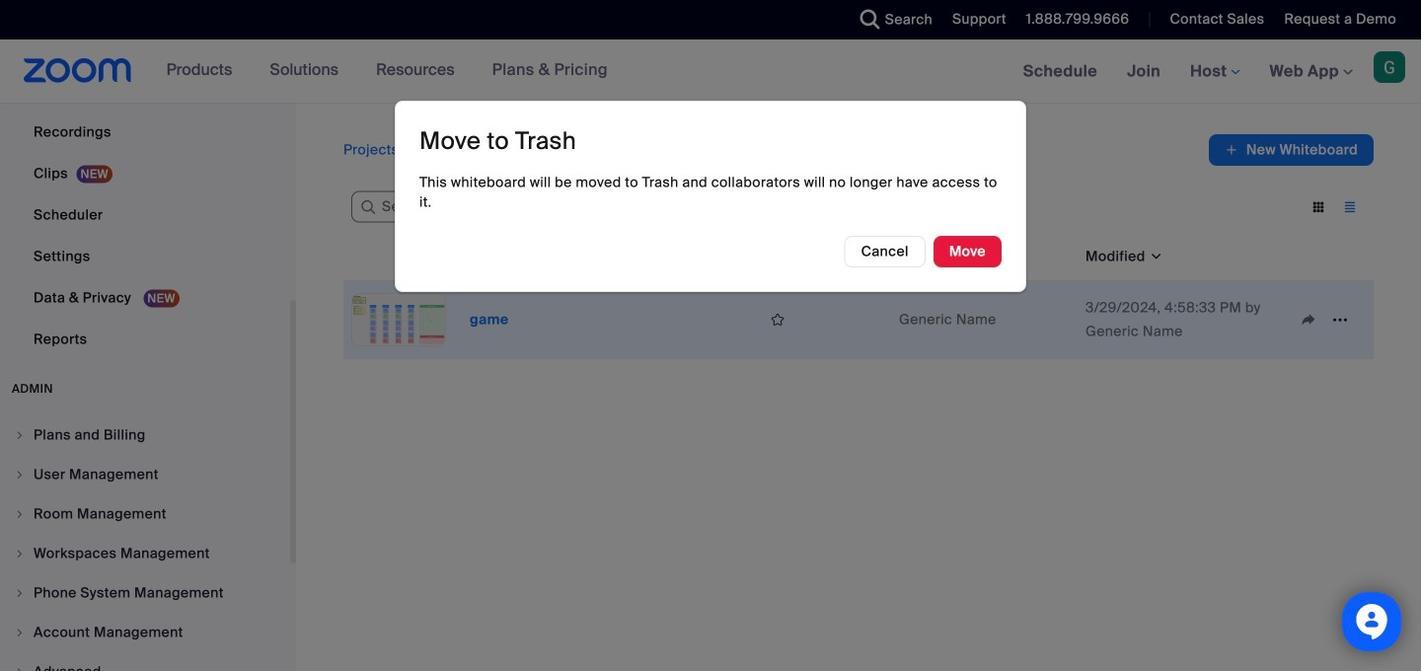 Task type: locate. For each thing, give the bounding box(es) containing it.
application
[[1209, 134, 1374, 166], [344, 233, 1374, 359], [762, 305, 884, 335]]

heading
[[420, 126, 577, 156]]

thumbnail of game image
[[352, 294, 445, 346]]

game, modified at mar 29, 2024 by generic name, link image
[[351, 293, 446, 347]]

personal menu menu
[[0, 0, 290, 361]]

side navigation navigation
[[0, 0, 296, 671]]

dialog
[[395, 101, 1027, 292]]

banner
[[0, 39, 1422, 104]]

list mode, selected image
[[1335, 198, 1366, 216]]

project owner: generic name image
[[545, 138, 569, 162]]



Task type: vqa. For each thing, say whether or not it's contained in the screenshot.
Name ELEMENT
yes



Task type: describe. For each thing, give the bounding box(es) containing it.
meetings navigation
[[1009, 39, 1422, 104]]

name element
[[462, 233, 754, 281]]

admin menu menu
[[0, 417, 290, 671]]

product information navigation
[[152, 39, 623, 103]]

Search text field
[[351, 191, 519, 223]]

grid mode, not selected image
[[1303, 198, 1335, 216]]

game element
[[470, 310, 509, 329]]



